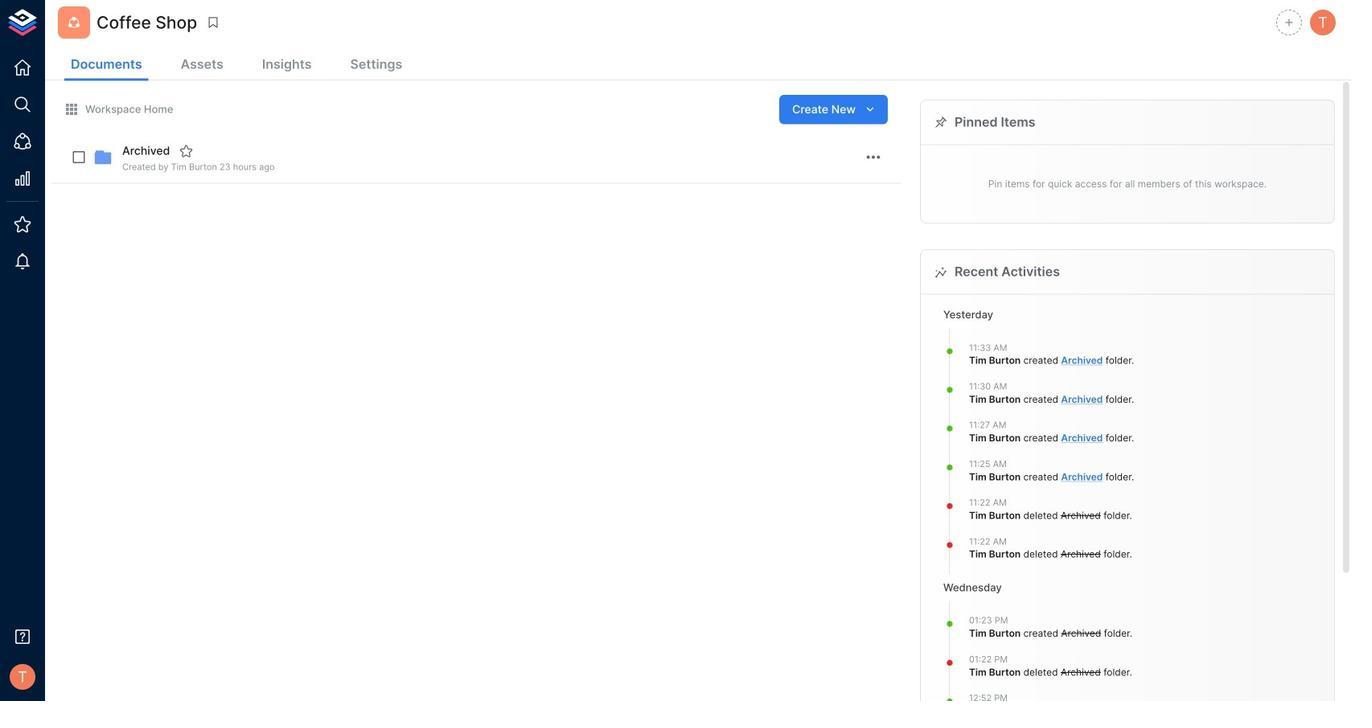 Task type: vqa. For each thing, say whether or not it's contained in the screenshot.
the Remove Bookmark icon on the left top of the page
no



Task type: locate. For each thing, give the bounding box(es) containing it.
bookmark image
[[206, 15, 221, 30]]



Task type: describe. For each thing, give the bounding box(es) containing it.
favorite image
[[179, 144, 193, 158]]



